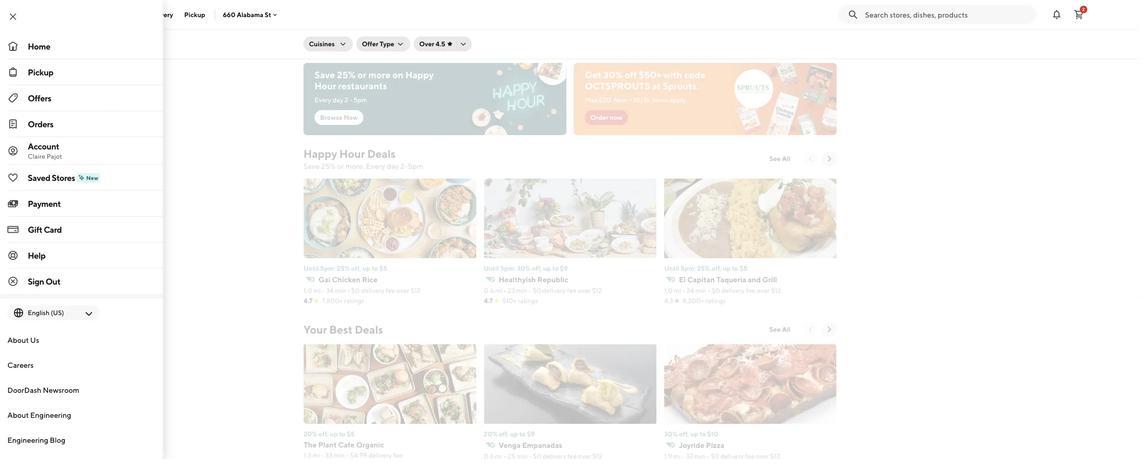 Task type: describe. For each thing, give the bounding box(es) containing it.
off, up 'healthyish republic'
[[532, 265, 542, 272]]

510+ ratings
[[502, 297, 538, 305]]

close image
[[7, 11, 19, 22]]

save inside happy hour deals save 25% or more. every day 2-5pm
[[304, 162, 320, 171]]

rice
[[362, 275, 377, 284]]

blog
[[50, 436, 65, 445]]

0 items, open order cart image
[[1074, 9, 1085, 20]]

next button of carousel image
[[825, 325, 834, 334]]

ratings for capitan
[[706, 297, 726, 305]]

order now button
[[585, 110, 628, 125]]

see all link for joyride pizza
[[764, 322, 796, 337]]

5 • from the left
[[683, 287, 685, 295]]

chicken
[[332, 275, 361, 284]]

terms
[[652, 96, 669, 104]]

deals for best
[[355, 323, 383, 336]]

venga
[[499, 441, 521, 450]]

sprouts.
[[663, 81, 699, 91]]

venga empanadas
[[499, 441, 562, 450]]

to up republic
[[552, 265, 559, 272]]

5pm inside happy hour deals save 25% or more. every day 2-5pm
[[408, 162, 423, 171]]

about engineering link
[[0, 403, 163, 428]]

to up rice
[[372, 265, 378, 272]]

grill
[[762, 275, 777, 284]]

notification bell image
[[1052, 9, 1063, 20]]

see for el capitan taqueria and grill
[[770, 155, 781, 163]]

8,200+ ratings
[[683, 297, 726, 305]]

660 alabama st button
[[223, 11, 279, 18]]

order now
[[591, 114, 623, 121]]

about us
[[7, 336, 39, 345]]

4.3
[[664, 297, 673, 305]]

to up the venga empanadas
[[519, 430, 526, 438]]

min for republic
[[516, 287, 527, 295]]

previous button of carousel image for el capitan taqueria and grill
[[806, 154, 816, 163]]

happy inside happy hour deals save 25% or more. every day 2-5pm
[[304, 147, 337, 160]]

to up the taqueria
[[732, 265, 738, 272]]

offers link
[[0, 85, 163, 111]]

20% off, up to $5 the plant cafe organic
[[304, 430, 384, 449]]

gai
[[318, 275, 330, 284]]

30% inside get 30% off $50+ with code octsprouts at sprouts. max $20. now - 10/31, terms apply.
[[604, 69, 623, 80]]

more
[[369, 69, 391, 80]]

0 horizontal spatial 30%
[[517, 265, 531, 272]]

until 5pm: 25% off, up to $5 for chicken
[[304, 265, 387, 272]]

save inside save 25% or more on happy hour restaurants every day 2 - 5pm
[[315, 69, 335, 80]]

5pm: for gai
[[320, 265, 335, 272]]

careers link
[[0, 353, 163, 378]]

0 vertical spatial engineering
[[30, 411, 71, 420]]

see all for el capitan taqueria and grill
[[770, 155, 791, 163]]

510+
[[502, 297, 517, 305]]

out
[[46, 276, 60, 286]]

until 5pm: 30% off, up to $9
[[484, 265, 568, 272]]

1.0 for el capitan taqueria and grill
[[664, 287, 673, 295]]

over 4.5 button
[[414, 37, 472, 51]]

over 4.5
[[419, 40, 445, 48]]

$0 for republic
[[533, 287, 541, 295]]

sign out link
[[0, 269, 163, 295]]

save 25% or more on happy hour restaurants every day 2 - 5pm
[[315, 69, 434, 104]]

cuisines button
[[304, 37, 353, 51]]

orders link
[[0, 111, 163, 137]]

to left $10
[[700, 430, 706, 438]]

7,800+
[[322, 297, 343, 305]]

st
[[265, 11, 271, 18]]

card
[[44, 225, 62, 235]]

0.6 mi • 23 min • $0 delivery fee over $12
[[484, 287, 602, 295]]

get 30% off $50+ with code octsprouts at sprouts. max $20. now - 10/31, terms apply.
[[585, 69, 706, 104]]

on
[[393, 69, 404, 80]]

previous button of carousel image for joyride pizza
[[806, 325, 816, 334]]

pickup link
[[0, 59, 163, 85]]

660 alabama st
[[223, 11, 271, 18]]

2 • from the left
[[347, 287, 350, 295]]

sign out
[[28, 276, 60, 286]]

happy hour deals save 25% or more. every day 2-5pm
[[304, 147, 423, 171]]

until for healthyish republic
[[484, 265, 499, 272]]

payment
[[28, 199, 61, 209]]

now
[[610, 114, 623, 121]]

account claire pajot
[[28, 141, 62, 160]]

30% off, up to $10
[[664, 430, 718, 438]]

now inside button
[[344, 114, 358, 121]]

$0 for chicken
[[351, 287, 360, 295]]

until 5pm: 25% off, up to $5 for capitan
[[664, 265, 748, 272]]

2 horizontal spatial 30%
[[664, 430, 678, 438]]

your best deals
[[304, 323, 383, 336]]

more.
[[346, 162, 365, 171]]

sign
[[28, 276, 44, 286]]

capitan
[[687, 275, 715, 284]]

type
[[380, 40, 394, 48]]

fee for healthyish republic
[[567, 287, 577, 295]]

$10
[[707, 430, 718, 438]]

saved stores
[[28, 173, 75, 183]]

your
[[304, 323, 327, 336]]

pickup inside pickup 'button'
[[184, 11, 205, 18]]

min for capitan
[[695, 287, 706, 295]]

or inside happy hour deals save 25% or more. every day 2-5pm
[[337, 162, 344, 171]]

your best deals link
[[304, 322, 383, 337]]

fee for el capitan taqueria and grill
[[746, 287, 756, 295]]

min for chicken
[[335, 287, 346, 295]]

20% for 20% off, up to $5 the plant cafe organic
[[304, 430, 317, 438]]

24
[[687, 287, 694, 295]]

the
[[304, 441, 317, 449]]

2 inside save 25% or more on happy hour restaurants every day 2 - 5pm
[[345, 96, 348, 104]]

claire
[[28, 153, 45, 160]]

about engineering
[[7, 411, 71, 420]]

over for gai chicken rice
[[396, 287, 409, 295]]

up up the venga at the left of the page
[[510, 430, 518, 438]]

up up el capitan taqueria and grill
[[723, 265, 731, 272]]

offer type button
[[357, 37, 410, 51]]

- inside get 30% off $50+ with code octsprouts at sprouts. max $20. now - 10/31, terms apply.
[[629, 96, 632, 104]]

el
[[679, 275, 686, 284]]

gift card link
[[0, 217, 163, 243]]

empanadas
[[522, 441, 562, 450]]

new
[[86, 175, 98, 181]]

see for joyride pizza
[[770, 326, 781, 333]]

order
[[591, 114, 609, 121]]

5pm: for el
[[681, 265, 696, 272]]

3 • from the left
[[504, 287, 506, 295]]

delivery for chicken
[[361, 287, 384, 295]]

with
[[664, 69, 683, 80]]

about us link
[[0, 328, 163, 353]]

see all link for el capitan taqueria and grill
[[764, 151, 796, 166]]

over
[[419, 40, 435, 48]]

1 vertical spatial engineering
[[7, 436, 48, 445]]

deals for hour
[[367, 147, 396, 160]]

4.7 for healthyish republic
[[484, 297, 493, 305]]

doordash newsroom
[[7, 386, 79, 395]]

about for about engineering
[[7, 411, 29, 420]]

best
[[329, 323, 353, 336]]

up up republic
[[543, 265, 551, 272]]

all for el capitan taqueria and grill
[[782, 155, 791, 163]]



Task type: locate. For each thing, give the bounding box(es) containing it.
home
[[28, 41, 50, 51]]

1 horizontal spatial 1.0
[[664, 287, 673, 295]]

all for joyride pizza
[[782, 326, 791, 333]]

fee for gai chicken rice
[[386, 287, 395, 295]]

0 vertical spatial 5pm
[[354, 96, 367, 104]]

$0 up 8,200+ ratings
[[712, 287, 720, 295]]

0 horizontal spatial pickup
[[28, 67, 53, 77]]

at
[[652, 81, 661, 91]]

25% up chicken
[[337, 265, 350, 272]]

0 horizontal spatial ratings
[[344, 297, 364, 305]]

1 horizontal spatial 20%
[[484, 430, 498, 438]]

plant
[[318, 441, 337, 449]]

$9 up the venga empanadas
[[527, 430, 535, 438]]

about left us
[[7, 336, 29, 345]]

home link
[[0, 33, 163, 59]]

4 • from the left
[[529, 287, 531, 295]]

delivery
[[148, 11, 173, 18]]

25%
[[337, 69, 356, 80], [321, 162, 336, 171], [337, 265, 350, 272], [697, 265, 710, 272]]

- left '10/31,'
[[629, 96, 632, 104]]

engineering blog
[[7, 436, 65, 445]]

1 horizontal spatial pickup
[[184, 11, 205, 18]]

3 over from the left
[[757, 287, 770, 295]]

5pm inside save 25% or more on happy hour restaurants every day 2 - 5pm
[[354, 96, 367, 104]]

hour inside happy hour deals save 25% or more. every day 2-5pm
[[339, 147, 365, 160]]

delivery down rice
[[361, 287, 384, 295]]

day up 'browse now' in the top left of the page
[[333, 96, 343, 104]]

5pm: for healthyish
[[500, 265, 516, 272]]

mi left 34
[[313, 287, 321, 295]]

1 vertical spatial hour
[[339, 147, 365, 160]]

1 1.0 from the left
[[304, 287, 312, 295]]

1 horizontal spatial delivery
[[542, 287, 566, 295]]

0 horizontal spatial 2
[[345, 96, 348, 104]]

20% inside 20% off, up to $5 the plant cafe organic
[[304, 430, 317, 438]]

20% for 20% off, up to $9
[[484, 430, 498, 438]]

until for el capitan taqueria and grill
[[664, 265, 679, 272]]

or up restaurants on the top left of page
[[358, 69, 367, 80]]

2 delivery from the left
[[542, 287, 566, 295]]

mi for el capitan taqueria and grill
[[674, 287, 681, 295]]

1 vertical spatial 30%
[[517, 265, 531, 272]]

and
[[748, 275, 761, 284]]

$5 up cafe
[[347, 430, 355, 438]]

• left 34
[[322, 287, 325, 295]]

0 horizontal spatial hour
[[315, 81, 336, 91]]

1 horizontal spatial over
[[578, 287, 591, 295]]

restaurants
[[338, 81, 387, 91]]

25% up restaurants on the top left of page
[[337, 69, 356, 80]]

2 4.7 from the left
[[484, 297, 493, 305]]

off
[[625, 69, 637, 80]]

stores
[[52, 173, 75, 183]]

0 vertical spatial now
[[614, 96, 628, 104]]

off, up plant
[[319, 430, 329, 438]]

0 horizontal spatial now
[[344, 114, 358, 121]]

help link
[[0, 243, 163, 269]]

2 until from the left
[[484, 265, 499, 272]]

hour up browse
[[315, 81, 336, 91]]

next button of carousel image
[[825, 154, 834, 163]]

25% left more.
[[321, 162, 336, 171]]

newsroom
[[43, 386, 79, 395]]

0 horizontal spatial until 5pm: 25% off, up to $5
[[304, 265, 387, 272]]

cuisines
[[309, 40, 335, 48]]

• down 'healthyish republic'
[[529, 287, 531, 295]]

0 vertical spatial see all
[[770, 155, 791, 163]]

- down restaurants on the top left of page
[[350, 96, 352, 104]]

day
[[333, 96, 343, 104], [387, 162, 399, 171]]

$12 for gai chicken rice
[[411, 287, 421, 295]]

$5 for taqueria
[[740, 265, 748, 272]]

to up cafe
[[339, 430, 345, 438]]

hour inside save 25% or more on happy hour restaurants every day 2 - 5pm
[[315, 81, 336, 91]]

taqueria
[[717, 275, 746, 284]]

660
[[223, 11, 236, 18]]

$5 for rice
[[379, 265, 387, 272]]

2 1.0 from the left
[[664, 287, 673, 295]]

up up joyride at the right bottom of page
[[690, 430, 698, 438]]

mi right 0.6
[[495, 287, 502, 295]]

0 vertical spatial about
[[7, 336, 29, 345]]

doordash
[[7, 386, 41, 395]]

now down octsprouts
[[614, 96, 628, 104]]

30% left $10
[[664, 430, 678, 438]]

until 5pm: 25% off, up to $5 up chicken
[[304, 265, 387, 272]]

deals
[[367, 147, 396, 160], [355, 323, 383, 336]]

3 fee from the left
[[746, 287, 756, 295]]

doordash newsroom link
[[0, 378, 163, 403]]

up inside 20% off, up to $5 the plant cafe organic
[[330, 430, 338, 438]]

0 horizontal spatial 5pm
[[354, 96, 367, 104]]

1 horizontal spatial -
[[629, 96, 632, 104]]

2 horizontal spatial 5pm:
[[681, 265, 696, 272]]

2 fee from the left
[[567, 287, 577, 295]]

help
[[28, 251, 46, 260]]

1 5pm: from the left
[[320, 265, 335, 272]]

23
[[508, 287, 515, 295]]

every
[[315, 96, 331, 104], [366, 162, 385, 171]]

joyride pizza
[[679, 441, 725, 450]]

happy right on
[[406, 69, 434, 80]]

alabama
[[237, 11, 263, 18]]

ratings down '1.0 mi • 24 min • $0 delivery fee over $12'
[[706, 297, 726, 305]]

pajot
[[47, 153, 62, 160]]

3 ratings from the left
[[706, 297, 726, 305]]

until
[[304, 265, 319, 272], [484, 265, 499, 272], [664, 265, 679, 272]]

save left more.
[[304, 162, 320, 171]]

hour up more.
[[339, 147, 365, 160]]

1 until from the left
[[304, 265, 319, 272]]

up up plant
[[330, 430, 338, 438]]

1 horizontal spatial $0
[[533, 287, 541, 295]]

browse
[[320, 114, 343, 121]]

ratings down 0.6 mi • 23 min • $0 delivery fee over $12
[[518, 297, 538, 305]]

delivery for republic
[[542, 287, 566, 295]]

delivery down the taqueria
[[721, 287, 745, 295]]

1 until 5pm: 25% off, up to $5 from the left
[[304, 265, 387, 272]]

engineering up the blog
[[30, 411, 71, 420]]

• left 24
[[683, 287, 685, 295]]

0 vertical spatial see
[[770, 155, 781, 163]]

fee
[[386, 287, 395, 295], [567, 287, 577, 295], [746, 287, 756, 295]]

0 horizontal spatial 5pm:
[[320, 265, 335, 272]]

all left next button of carousel image
[[782, 326, 791, 333]]

0 vertical spatial happy
[[406, 69, 434, 80]]

1 vertical spatial see
[[770, 326, 781, 333]]

1 all from the top
[[782, 155, 791, 163]]

over
[[396, 287, 409, 295], [578, 287, 591, 295], [757, 287, 770, 295]]

1 delivery from the left
[[361, 287, 384, 295]]

min
[[335, 287, 346, 295], [516, 287, 527, 295], [695, 287, 706, 295]]

off, up el capitan taqueria and grill
[[712, 265, 722, 272]]

about for about us
[[7, 336, 29, 345]]

5pm: up the gai
[[320, 265, 335, 272]]

mi for gai chicken rice
[[313, 287, 321, 295]]

20% off, up to $9
[[484, 430, 535, 438]]

1 horizontal spatial 4.7
[[484, 297, 493, 305]]

$5 inside 20% off, up to $5 the plant cafe organic
[[347, 430, 355, 438]]

1.0 left 34
[[304, 287, 312, 295]]

previous button of carousel image
[[806, 154, 816, 163], [806, 325, 816, 334]]

1 horizontal spatial 30%
[[604, 69, 623, 80]]

3 $12 from the left
[[771, 287, 781, 295]]

min up 7,800+ ratings
[[335, 287, 346, 295]]

2 horizontal spatial until
[[664, 265, 679, 272]]

day left 2-
[[387, 162, 399, 171]]

25% up capitan
[[697, 265, 710, 272]]

2 until 5pm: 25% off, up to $5 from the left
[[664, 265, 748, 272]]

1 vertical spatial or
[[337, 162, 344, 171]]

2 ratings from the left
[[518, 297, 538, 305]]

engineering blog link
[[0, 428, 163, 453]]

3 delivery from the left
[[721, 287, 745, 295]]

2 $0 from the left
[[533, 287, 541, 295]]

$0 for capitan
[[712, 287, 720, 295]]

now right browse
[[344, 114, 358, 121]]

1 vertical spatial previous button of carousel image
[[806, 325, 816, 334]]

payment link
[[0, 191, 163, 217]]

until up 0.6
[[484, 265, 499, 272]]

1 horizontal spatial ratings
[[518, 297, 538, 305]]

every inside save 25% or more on happy hour restaurants every day 2 - 5pm
[[315, 96, 331, 104]]

4.7
[[304, 297, 313, 305], [484, 297, 493, 305]]

$5 up 1.0 mi • 34 min • $0 delivery fee over $12
[[379, 265, 387, 272]]

1 see all link from the top
[[764, 151, 796, 166]]

2 horizontal spatial fee
[[746, 287, 756, 295]]

1 horizontal spatial every
[[366, 162, 385, 171]]

engineering
[[30, 411, 71, 420], [7, 436, 48, 445]]

previous button of carousel image left next button of carousel image
[[806, 325, 816, 334]]

ratings for republic
[[518, 297, 538, 305]]

ratings down 1.0 mi • 34 min • $0 delivery fee over $12
[[344, 297, 364, 305]]

2 see from the top
[[770, 326, 781, 333]]

1 horizontal spatial until
[[484, 265, 499, 272]]

until 5pm: 25% off, up to $5 up capitan
[[664, 265, 748, 272]]

1 20% from the left
[[304, 430, 317, 438]]

5pm: up el
[[681, 265, 696, 272]]

1 horizontal spatial fee
[[567, 287, 577, 295]]

1 over from the left
[[396, 287, 409, 295]]

$50+
[[639, 69, 662, 80]]

3 mi from the left
[[674, 287, 681, 295]]

34
[[326, 287, 334, 295]]

0 horizontal spatial until
[[304, 265, 319, 272]]

$20.
[[599, 96, 613, 104]]

delivery down republic
[[542, 287, 566, 295]]

off, inside 20% off, up to $5 the plant cafe organic
[[319, 430, 329, 438]]

$0 down gai chicken rice
[[351, 287, 360, 295]]

$0 down 'healthyish republic'
[[533, 287, 541, 295]]

1 min from the left
[[335, 287, 346, 295]]

until up el
[[664, 265, 679, 272]]

• down gai chicken rice
[[347, 287, 350, 295]]

apply.
[[670, 96, 687, 104]]

1 horizontal spatial $9
[[560, 265, 568, 272]]

happy down browse
[[304, 147, 337, 160]]

0 vertical spatial hour
[[315, 81, 336, 91]]

3 $0 from the left
[[712, 287, 720, 295]]

1 vertical spatial deals
[[355, 323, 383, 336]]

1 horizontal spatial now
[[614, 96, 628, 104]]

2 inside '2' button
[[1083, 7, 1085, 12]]

0 horizontal spatial mi
[[313, 287, 321, 295]]

25% inside save 25% or more on happy hour restaurants every day 2 - 5pm
[[337, 69, 356, 80]]

4.7 down 0.6
[[484, 297, 493, 305]]

1 previous button of carousel image from the top
[[806, 154, 816, 163]]

0 horizontal spatial $0
[[351, 287, 360, 295]]

1 vertical spatial 5pm
[[408, 162, 423, 171]]

deals inside happy hour deals save 25% or more. every day 2-5pm
[[367, 147, 396, 160]]

1 horizontal spatial happy
[[406, 69, 434, 80]]

0 horizontal spatial $5
[[347, 430, 355, 438]]

2 vertical spatial 30%
[[664, 430, 678, 438]]

1 fee from the left
[[386, 287, 395, 295]]

0 vertical spatial all
[[782, 155, 791, 163]]

healthyish
[[499, 275, 536, 284]]

0 vertical spatial 30%
[[604, 69, 623, 80]]

1 4.7 from the left
[[304, 297, 313, 305]]

4.7 left 7,800+
[[304, 297, 313, 305]]

2 - from the left
[[629, 96, 632, 104]]

pickup up "offers"
[[28, 67, 53, 77]]

$9 up republic
[[560, 265, 568, 272]]

1 horizontal spatial hour
[[339, 147, 365, 160]]

day inside happy hour deals save 25% or more. every day 2-5pm
[[387, 162, 399, 171]]

0 horizontal spatial -
[[350, 96, 352, 104]]

$0
[[351, 287, 360, 295], [533, 287, 541, 295], [712, 287, 720, 295]]

$9
[[560, 265, 568, 272], [527, 430, 535, 438]]

el capitan taqueria and grill
[[679, 275, 777, 284]]

$12
[[411, 287, 421, 295], [592, 287, 602, 295], [771, 287, 781, 295]]

all left next button of carousel icon
[[782, 155, 791, 163]]

2 see all link from the top
[[764, 322, 796, 337]]

2 horizontal spatial $5
[[740, 265, 748, 272]]

$12 for el capitan taqueria and grill
[[771, 287, 781, 295]]

2 up 'browse now' in the top left of the page
[[345, 96, 348, 104]]

0 vertical spatial 2
[[1083, 7, 1085, 12]]

orders
[[28, 119, 53, 129]]

1 see all from the top
[[770, 155, 791, 163]]

2 horizontal spatial ratings
[[706, 297, 726, 305]]

off,
[[351, 265, 361, 272], [532, 265, 542, 272], [712, 265, 722, 272], [319, 430, 329, 438], [499, 430, 509, 438], [679, 430, 689, 438]]

0 vertical spatial or
[[358, 69, 367, 80]]

1 horizontal spatial 5pm
[[408, 162, 423, 171]]

over for healthyish republic
[[578, 287, 591, 295]]

now inside get 30% off $50+ with code octsprouts at sprouts. max $20. now - 10/31, terms apply.
[[614, 96, 628, 104]]

1 vertical spatial day
[[387, 162, 399, 171]]

or inside save 25% or more on happy hour restaurants every day 2 - 5pm
[[358, 69, 367, 80]]

1 about from the top
[[7, 336, 29, 345]]

republic
[[537, 275, 568, 284]]

off, up gai chicken rice
[[351, 265, 361, 272]]

•
[[322, 287, 325, 295], [347, 287, 350, 295], [504, 287, 506, 295], [529, 287, 531, 295], [683, 287, 685, 295], [708, 287, 710, 295]]

10/31,
[[633, 96, 651, 104]]

0 horizontal spatial fee
[[386, 287, 395, 295]]

gift
[[28, 225, 42, 235]]

1 ratings from the left
[[344, 297, 364, 305]]

now
[[614, 96, 628, 104], [344, 114, 358, 121]]

25% inside happy hour deals save 25% or more. every day 2-5pm
[[321, 162, 336, 171]]

1 $0 from the left
[[351, 287, 360, 295]]

code
[[685, 69, 706, 80]]

1 see from the top
[[770, 155, 781, 163]]

0.6
[[484, 287, 494, 295]]

1.0 mi • 34 min • $0 delivery fee over $12
[[304, 287, 421, 295]]

2 over from the left
[[578, 287, 591, 295]]

every inside happy hour deals save 25% or more. every day 2-5pm
[[366, 162, 385, 171]]

1 horizontal spatial or
[[358, 69, 367, 80]]

until 5pm: 25% off, up to $5
[[304, 265, 387, 272], [664, 265, 748, 272]]

1 vertical spatial see all link
[[764, 322, 796, 337]]

min right 24
[[695, 287, 706, 295]]

1 horizontal spatial mi
[[495, 287, 502, 295]]

0 vertical spatial pickup
[[184, 11, 205, 18]]

1 horizontal spatial $12
[[592, 287, 602, 295]]

to inside 20% off, up to $5 the plant cafe organic
[[339, 430, 345, 438]]

6 • from the left
[[708, 287, 710, 295]]

• up 8,200+ ratings
[[708, 287, 710, 295]]

2 $12 from the left
[[592, 287, 602, 295]]

0 horizontal spatial $12
[[411, 287, 421, 295]]

0 horizontal spatial delivery
[[361, 287, 384, 295]]

or left more.
[[337, 162, 344, 171]]

5pm:
[[320, 265, 335, 272], [500, 265, 516, 272], [681, 265, 696, 272]]

1 horizontal spatial until 5pm: 25% off, up to $5
[[664, 265, 748, 272]]

3 5pm: from the left
[[681, 265, 696, 272]]

browse now
[[320, 114, 358, 121]]

1 vertical spatial happy
[[304, 147, 337, 160]]

$5 up the taqueria
[[740, 265, 748, 272]]

2 horizontal spatial mi
[[674, 287, 681, 295]]

1.0 for gai chicken rice
[[304, 287, 312, 295]]

engineering down about engineering
[[7, 436, 48, 445]]

30% up octsprouts
[[604, 69, 623, 80]]

0 vertical spatial $9
[[560, 265, 568, 272]]

0 horizontal spatial over
[[396, 287, 409, 295]]

pickup button
[[179, 7, 211, 22]]

0 vertical spatial save
[[315, 69, 335, 80]]

over for el capitan taqueria and grill
[[757, 287, 770, 295]]

0 horizontal spatial 4.7
[[304, 297, 313, 305]]

• left 23
[[504, 287, 506, 295]]

ratings for chicken
[[344, 297, 364, 305]]

1.0 mi • 24 min • $0 delivery fee over $12
[[664, 287, 781, 295]]

up up rice
[[362, 265, 370, 272]]

off, up joyride at the right bottom of page
[[679, 430, 689, 438]]

3 until from the left
[[664, 265, 679, 272]]

2 right notification bell icon
[[1083, 7, 1085, 12]]

1 $12 from the left
[[411, 287, 421, 295]]

$5
[[379, 265, 387, 272], [740, 265, 748, 272], [347, 430, 355, 438]]

1 horizontal spatial $5
[[379, 265, 387, 272]]

off, up the venga at the left of the page
[[499, 430, 509, 438]]

min up 510+ ratings at bottom
[[516, 287, 527, 295]]

max
[[585, 96, 598, 104]]

0 vertical spatial every
[[315, 96, 331, 104]]

see all for joyride pizza
[[770, 326, 791, 333]]

$12 for healthyish republic
[[592, 287, 602, 295]]

about
[[7, 336, 29, 345], [7, 411, 29, 420]]

2
[[1083, 7, 1085, 12], [345, 96, 348, 104]]

1.0 up 4.3
[[664, 287, 673, 295]]

- inside save 25% or more on happy hour restaurants every day 2 - 5pm
[[350, 96, 352, 104]]

8,200+
[[683, 297, 704, 305]]

1 vertical spatial save
[[304, 162, 320, 171]]

1 horizontal spatial min
[[516, 287, 527, 295]]

delivery button
[[143, 7, 179, 22]]

happy inside save 25% or more on happy hour restaurants every day 2 - 5pm
[[406, 69, 434, 80]]

gift card
[[28, 225, 62, 235]]

delivery for capitan
[[721, 287, 745, 295]]

0 horizontal spatial $9
[[527, 430, 535, 438]]

0 horizontal spatial 20%
[[304, 430, 317, 438]]

0 horizontal spatial every
[[315, 96, 331, 104]]

0 horizontal spatial happy
[[304, 147, 337, 160]]

30% up healthyish
[[517, 265, 531, 272]]

ratings
[[344, 297, 364, 305], [518, 297, 538, 305], [706, 297, 726, 305]]

1 vertical spatial $9
[[527, 430, 535, 438]]

0 vertical spatial deals
[[367, 147, 396, 160]]

mi for healthyish republic
[[495, 287, 502, 295]]

1 vertical spatial all
[[782, 326, 791, 333]]

0 vertical spatial see all link
[[764, 151, 796, 166]]

2 horizontal spatial $0
[[712, 287, 720, 295]]

0 horizontal spatial 1.0
[[304, 287, 312, 295]]

us
[[30, 336, 39, 345]]

every up browse
[[315, 96, 331, 104]]

2 mi from the left
[[495, 287, 502, 295]]

until up the gai
[[304, 265, 319, 272]]

mi down el
[[674, 287, 681, 295]]

1 vertical spatial every
[[366, 162, 385, 171]]

0 vertical spatial previous button of carousel image
[[806, 154, 816, 163]]

1 vertical spatial see all
[[770, 326, 791, 333]]

save down cuisines button
[[315, 69, 335, 80]]

about down doordash
[[7, 411, 29, 420]]

0 horizontal spatial or
[[337, 162, 344, 171]]

healthyish republic
[[499, 275, 568, 284]]

every right more.
[[366, 162, 385, 171]]

organic
[[356, 441, 384, 449]]

1 • from the left
[[322, 287, 325, 295]]

pickup inside pickup link
[[28, 67, 53, 77]]

2 horizontal spatial $12
[[771, 287, 781, 295]]

2 all from the top
[[782, 326, 791, 333]]

0 horizontal spatial min
[[335, 287, 346, 295]]

1 vertical spatial 2
[[345, 96, 348, 104]]

1 horizontal spatial 5pm:
[[500, 265, 516, 272]]

2 previous button of carousel image from the top
[[806, 325, 816, 334]]

3 min from the left
[[695, 287, 706, 295]]

5pm: up healthyish
[[500, 265, 516, 272]]

save
[[315, 69, 335, 80], [304, 162, 320, 171]]

1 mi from the left
[[313, 287, 321, 295]]

7,800+ ratings
[[322, 297, 364, 305]]

2 20% from the left
[[484, 430, 498, 438]]

2 5pm: from the left
[[500, 265, 516, 272]]

2 horizontal spatial delivery
[[721, 287, 745, 295]]

2 min from the left
[[516, 287, 527, 295]]

pickup right delivery
[[184, 11, 205, 18]]

until for gai chicken rice
[[304, 265, 319, 272]]

previous button of carousel image left next button of carousel icon
[[806, 154, 816, 163]]

1 vertical spatial pickup
[[28, 67, 53, 77]]

careers
[[7, 361, 34, 370]]

1 - from the left
[[350, 96, 352, 104]]

2 about from the top
[[7, 411, 29, 420]]

4.7 for gai chicken rice
[[304, 297, 313, 305]]

2 see all from the top
[[770, 326, 791, 333]]

1 horizontal spatial day
[[387, 162, 399, 171]]

day inside save 25% or more on happy hour restaurants every day 2 - 5pm
[[333, 96, 343, 104]]



Task type: vqa. For each thing, say whether or not it's contained in the screenshot.


